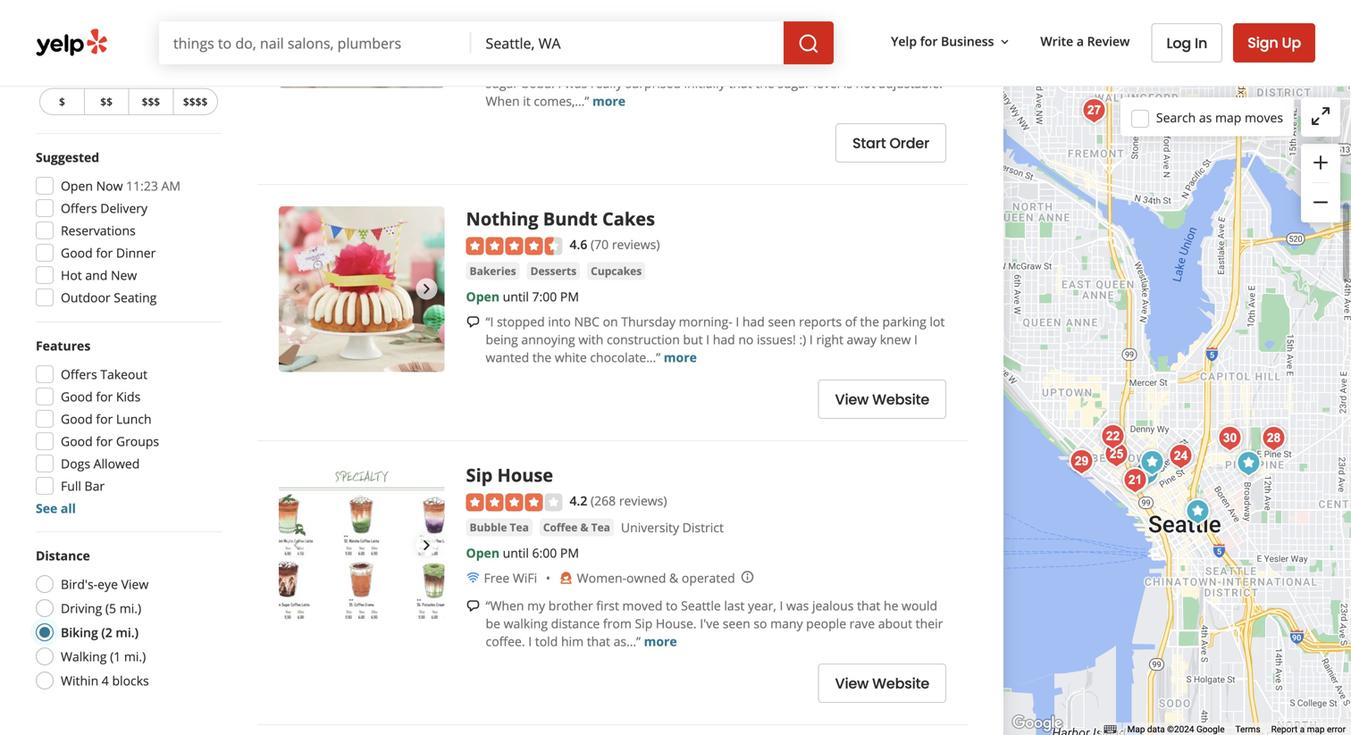 Task type: describe. For each thing, give the bounding box(es) containing it.
open until 10:00 pm
[[466, 4, 586, 21]]

map for error
[[1307, 724, 1325, 735]]

open until 7:00 pm
[[466, 288, 579, 305]]

2 sugar from the left
[[778, 75, 810, 92]]

report a map error link
[[1271, 724, 1346, 735]]

good for lunch
[[61, 411, 152, 428]]

mi.) for biking (2 mi.)
[[116, 624, 139, 641]]

him
[[561, 633, 584, 650]]

cupcakes button
[[587, 262, 645, 280]]

terms
[[1236, 724, 1261, 735]]

none field address, neighborhood, city, state or zip
[[471, 21, 784, 64]]

hot and new
[[61, 267, 137, 284]]

wanted
[[486, 349, 529, 366]]

more link for start order
[[592, 92, 626, 109]]

last
[[724, 597, 745, 614]]

free
[[484, 570, 510, 586]]

biking
[[61, 624, 98, 641]]

slideshow element for nothing
[[279, 206, 445, 372]]

1 until from the top
[[503, 4, 529, 21]]

le coin image
[[1076, 93, 1112, 129]]

open for open until 7:00 pm
[[466, 288, 500, 305]]

comes,…"
[[534, 92, 589, 109]]

morning-
[[679, 313, 733, 330]]

bubble
[[470, 520, 507, 535]]

previous image for sip house
[[286, 535, 307, 556]]

map
[[1128, 724, 1145, 735]]

house
[[497, 463, 553, 487]]

16 grab and go v2 image
[[466, 31, 480, 45]]

4.6
[[570, 236, 588, 253]]

pm for house
[[560, 544, 579, 561]]

order
[[890, 133, 929, 153]]

2 view website from the top
[[835, 674, 929, 694]]

1
[[798, 57, 805, 74]]

google image
[[1008, 712, 1067, 736]]

annoying
[[521, 331, 575, 348]]

i up many
[[780, 597, 783, 614]]

adjustable.
[[879, 75, 943, 92]]

start order link
[[836, 123, 946, 163]]

their inside "first time trying this and of course, got their number 1 selling drink - brown sugar boba. i was really surprised initially that the sugar level is not adjustable. when it comes,…"
[[718, 57, 745, 74]]

i up no
[[736, 313, 739, 330]]

offers for offers takeout
[[61, 366, 97, 383]]

their inside the "when my brother first moved to seattle last year, i was jealous that he would be walking distance from sip house. i've seen so many people rave about their coffee. i told him that as…"
[[916, 615, 943, 632]]

search
[[1156, 109, 1196, 126]]

zoom in image
[[1310, 152, 1332, 173]]

features group
[[30, 337, 222, 517]]

chan seattle image
[[1163, 439, 1199, 475]]

seen inside the "when my brother first moved to seattle last year, i was jealous that he would be walking distance from sip house. i've seen so many people rave about their coffee. i told him that as…"
[[723, 615, 750, 632]]

"i stopped into nbc on thursday morning- i had seen reports of the parking lot being annoying with construction but i had no issues! :) i right away knew i wanted the white chocolate…"
[[486, 313, 945, 366]]

2 horizontal spatial the
[[860, 313, 879, 330]]

1 website from the top
[[872, 390, 929, 410]]

map for moves
[[1215, 109, 1242, 126]]

16 speech v2 image for start
[[466, 59, 480, 73]]

garage image
[[1231, 446, 1267, 482]]

driving
[[61, 600, 102, 617]]

open for open now 11:23 am
[[61, 177, 93, 194]]

1 vertical spatial more
[[664, 349, 697, 366]]

more for start order
[[592, 92, 626, 109]]

list image
[[1099, 437, 1135, 473]]

$$$$ button
[[173, 88, 218, 115]]

i right but
[[706, 331, 710, 348]]

16 speech v2 image for view
[[466, 599, 480, 614]]

offers for offers delivery
[[61, 200, 97, 217]]

xing fu tang image
[[1135, 445, 1170, 481]]

drink
[[849, 57, 879, 74]]

0 horizontal spatial the
[[532, 349, 552, 366]]

lunch
[[116, 411, 152, 428]]

with
[[579, 331, 604, 348]]

on
[[603, 313, 618, 330]]

got
[[695, 57, 714, 74]]

keyboard shortcuts image
[[1104, 726, 1117, 734]]

district
[[682, 519, 724, 536]]

tea inside coffee & tea button
[[591, 520, 610, 535]]

bubble tea link
[[466, 519, 533, 537]]

0 vertical spatial view
[[835, 390, 869, 410]]

2 view website link from the top
[[818, 664, 946, 703]]

1 slideshow element from the top
[[279, 0, 445, 88]]

previous image for nothing bundt cakes
[[286, 279, 307, 300]]

good for groups
[[61, 433, 159, 450]]

write a review
[[1041, 33, 1130, 50]]

cupcakes
[[591, 264, 642, 278]]

it
[[523, 92, 531, 109]]

filters
[[36, 25, 81, 44]]

le panier image
[[1118, 464, 1154, 500]]

when
[[486, 92, 520, 109]]

business
[[941, 33, 994, 50]]

log
[[1167, 33, 1191, 53]]

from
[[603, 615, 632, 632]]

for for groups
[[96, 433, 113, 450]]

:)
[[799, 331, 806, 348]]

until for nothing
[[503, 288, 529, 305]]

trying
[[548, 57, 582, 74]]

moved
[[623, 597, 663, 614]]

4
[[102, 672, 109, 689]]

coffee & tea link
[[540, 519, 614, 537]]

year,
[[748, 597, 776, 614]]

not
[[856, 75, 875, 92]]

for for kids
[[96, 388, 113, 405]]

operated
[[682, 570, 735, 586]]

right
[[816, 331, 844, 348]]

pm for bundt
[[560, 288, 579, 305]]

(5
[[105, 600, 116, 617]]

"when
[[486, 597, 524, 614]]

rave
[[850, 615, 875, 632]]

i inside "first time trying this and of course, got their number 1 selling drink - brown sugar boba. i was really surprised initially that the sugar level is not adjustable. when it comes,…"
[[558, 75, 562, 92]]

search image
[[798, 33, 820, 55]]

that inside "first time trying this and of course, got their number 1 selling drink - brown sugar boba. i was really surprised initially that the sugar level is not adjustable. when it comes,…"
[[729, 75, 752, 92]]

this
[[585, 57, 606, 74]]

six seven restaurant image
[[1064, 444, 1100, 480]]

i right :)
[[810, 331, 813, 348]]

start order
[[853, 133, 929, 153]]

2 vertical spatial that
[[587, 633, 610, 650]]

report a map error
[[1271, 724, 1346, 735]]

shinya shokudo - seattle image
[[1095, 419, 1131, 455]]

ramen danbo image
[[1256, 421, 1292, 457]]

many
[[770, 615, 803, 632]]

16 free wifi v2 image
[[466, 571, 480, 585]]

(1
[[110, 648, 121, 665]]

open for open until 10:00 pm
[[466, 4, 500, 21]]

sip house
[[466, 463, 553, 487]]

until for sip
[[503, 544, 529, 561]]

hot
[[61, 267, 82, 284]]

seattle
[[681, 597, 721, 614]]

patagōn image
[[1129, 456, 1165, 492]]

time
[[519, 57, 545, 74]]

but
[[683, 331, 703, 348]]

chocolate…"
[[590, 349, 661, 366]]

tea inside bubble tea button
[[510, 520, 529, 535]]

cakes
[[602, 206, 655, 231]]

1 previous image from the top
[[286, 0, 307, 16]]

told
[[535, 633, 558, 650]]

4.6 star rating image
[[466, 237, 563, 255]]

16 women owned v2 image
[[559, 571, 573, 585]]

sip inside the "when my brother first moved to seattle last year, i was jealous that he would be walking distance from sip house. i've seen so many people rave about their coffee. i told him that as…"
[[635, 615, 653, 632]]

distance option group
[[30, 547, 222, 695]]

is
[[843, 75, 853, 92]]

& inside button
[[580, 520, 589, 535]]

open now 11:23 am
[[61, 177, 181, 194]]

$$$
[[142, 94, 160, 109]]

construction
[[607, 331, 680, 348]]

desserts link
[[527, 262, 580, 280]]

away
[[847, 331, 877, 348]]

next image for nothing
[[416, 279, 438, 300]]

open until 6:00 pm
[[466, 544, 579, 561]]

for for lunch
[[96, 411, 113, 428]]

a for report
[[1300, 724, 1305, 735]]

offers delivery
[[61, 200, 148, 217]]



Task type: locate. For each thing, give the bounding box(es) containing it.
eye
[[98, 576, 118, 593]]

16 chevron down v2 image
[[998, 35, 1012, 49]]

more down really
[[592, 92, 626, 109]]

0 horizontal spatial that
[[587, 633, 610, 650]]

0 horizontal spatial sugar
[[486, 75, 518, 92]]

0 horizontal spatial sip
[[466, 463, 493, 487]]

bubble tea
[[470, 520, 529, 535]]

0 vertical spatial seen
[[768, 313, 796, 330]]

info icon image
[[741, 570, 755, 584], [741, 570, 755, 584]]

for right yelp
[[920, 33, 938, 50]]

1 horizontal spatial and
[[609, 57, 632, 74]]

good for good for groups
[[61, 433, 93, 450]]

i've
[[700, 615, 719, 632]]

0 vertical spatial the
[[755, 75, 775, 92]]

go
[[543, 29, 558, 46]]

1 horizontal spatial sip
[[635, 615, 653, 632]]

0 vertical spatial reviews)
[[612, 236, 660, 253]]

reviews) for nothing bundt cakes
[[612, 236, 660, 253]]

3 until from the top
[[503, 544, 529, 561]]

coffee.
[[486, 633, 525, 650]]

more link down house.
[[644, 633, 677, 650]]

1 16 speech v2 image from the top
[[466, 59, 480, 73]]

next image left bubble tea link
[[416, 535, 438, 556]]

0 vertical spatial of
[[635, 57, 647, 74]]

1 horizontal spatial map
[[1307, 724, 1325, 735]]

1 horizontal spatial a
[[1300, 724, 1305, 735]]

1 horizontal spatial their
[[916, 615, 943, 632]]

sip up 4.2 star rating image
[[466, 463, 493, 487]]

$
[[59, 94, 65, 109]]

for down offers takeout
[[96, 388, 113, 405]]

2 vertical spatial more link
[[644, 633, 677, 650]]

2 tea from the left
[[591, 520, 610, 535]]

& right owned
[[669, 570, 679, 586]]

1 vertical spatial view
[[121, 576, 149, 593]]

their down would
[[916, 615, 943, 632]]

0 vertical spatial more link
[[592, 92, 626, 109]]

4.2 star rating image
[[466, 494, 563, 511]]

data
[[1147, 724, 1165, 735]]

2 none field from the left
[[471, 21, 784, 64]]

2 horizontal spatial that
[[857, 597, 881, 614]]

seen inside "i stopped into nbc on thursday morning- i had seen reports of the parking lot being annoying with construction but i had no issues! :) i right away knew i wanted the white chocolate…"
[[768, 313, 796, 330]]

dogs allowed
[[61, 455, 140, 472]]

1 vertical spatial offers
[[61, 366, 97, 383]]

-
[[882, 57, 886, 74]]

None field
[[159, 21, 471, 64], [471, 21, 784, 64]]

reviews) for sip house
[[619, 492, 667, 509]]

3 slideshow element from the top
[[279, 463, 445, 629]]

for for business
[[920, 33, 938, 50]]

open inside suggested group
[[61, 177, 93, 194]]

0 horizontal spatial tea
[[510, 520, 529, 535]]

2 next image from the top
[[416, 535, 438, 556]]

sugar down 1
[[778, 75, 810, 92]]

1 vertical spatial more link
[[664, 349, 697, 366]]

kids
[[116, 388, 141, 405]]

mi.) for walking (1 mi.)
[[124, 648, 146, 665]]

&
[[580, 520, 589, 535], [669, 570, 679, 586]]

suggested
[[36, 149, 99, 166]]

slideshow element
[[279, 0, 445, 88], [279, 206, 445, 372], [279, 463, 445, 629]]

grab-
[[484, 29, 517, 46]]

and inside suggested group
[[85, 267, 108, 284]]

1 next image from the top
[[416, 279, 438, 300]]

dinner
[[116, 244, 156, 261]]

1 vertical spatial was
[[786, 597, 809, 614]]

was inside the "when my brother first moved to seattle last year, i was jealous that he would be walking distance from sip house. i've seen so many people rave about their coffee. i told him that as…"
[[786, 597, 809, 614]]

0 vertical spatial sip
[[466, 463, 493, 487]]

None search field
[[159, 21, 834, 64]]

2 vertical spatial more
[[644, 633, 677, 650]]

"first
[[486, 57, 515, 74]]

offers up reservations
[[61, 200, 97, 217]]

view website link down knew
[[818, 380, 946, 419]]

16 speech v2 image down 16 free wifi v2 'image'
[[466, 599, 480, 614]]

2 website from the top
[[872, 674, 929, 694]]

view right eye
[[121, 576, 149, 593]]

more link for view website
[[644, 633, 677, 650]]

& right coffee at the bottom
[[580, 520, 589, 535]]

0 vertical spatial next image
[[416, 279, 438, 300]]

price group
[[36, 59, 222, 119]]

3 previous image from the top
[[286, 535, 307, 556]]

$$ button
[[84, 88, 128, 115]]

reviews) up university
[[619, 492, 667, 509]]

coffee & tea
[[543, 520, 610, 535]]

i left told
[[528, 633, 532, 650]]

0 horizontal spatial map
[[1215, 109, 1242, 126]]

more for view website
[[644, 633, 677, 650]]

0 vertical spatial website
[[872, 390, 929, 410]]

report
[[1271, 724, 1298, 735]]

1 view website from the top
[[835, 390, 929, 410]]

was down trying
[[565, 75, 587, 92]]

now
[[96, 177, 123, 194]]

for up the hot and new
[[96, 244, 113, 261]]

offers up good for kids
[[61, 366, 97, 383]]

allowed
[[94, 455, 140, 472]]

1 vertical spatial their
[[916, 615, 943, 632]]

map right as
[[1215, 109, 1242, 126]]

$$$$
[[183, 94, 208, 109]]

2 vertical spatial until
[[503, 544, 529, 561]]

0 vertical spatial map
[[1215, 109, 1242, 126]]

1 vertical spatial until
[[503, 288, 529, 305]]

a
[[1077, 33, 1084, 50], [1300, 724, 1305, 735]]

map region
[[900, 67, 1351, 736]]

pm right 10:00
[[567, 4, 586, 21]]

university district
[[621, 519, 724, 536]]

good up hot
[[61, 244, 93, 261]]

was inside "first time trying this and of course, got their number 1 selling drink - brown sugar boba. i was really surprised initially that the sugar level is not adjustable. when it comes,…"
[[565, 75, 587, 92]]

website
[[872, 390, 929, 410], [872, 674, 929, 694]]

0 vertical spatial pm
[[567, 4, 586, 21]]

1 vertical spatial 16 speech v2 image
[[466, 315, 480, 329]]

open down suggested
[[61, 177, 93, 194]]

2 good from the top
[[61, 388, 93, 405]]

google
[[1197, 724, 1225, 735]]

fogón cocina mexicana image
[[1212, 421, 1248, 457]]

1 horizontal spatial &
[[669, 570, 679, 586]]

suggested group
[[30, 148, 222, 312]]

reservations
[[61, 222, 136, 239]]

nbc
[[574, 313, 600, 330]]

and up outdoor
[[85, 267, 108, 284]]

11:23
[[126, 177, 158, 194]]

1 vertical spatial a
[[1300, 724, 1305, 735]]

1 vertical spatial the
[[860, 313, 879, 330]]

view down away
[[835, 390, 869, 410]]

i up comes,…" at the top left
[[558, 75, 562, 92]]

0 vertical spatial more
[[592, 92, 626, 109]]

good for kids
[[61, 388, 141, 405]]

boba.
[[522, 75, 555, 92]]

0 vertical spatial was
[[565, 75, 587, 92]]

1 vertical spatial map
[[1307, 724, 1325, 735]]

and up really
[[609, 57, 632, 74]]

address, neighborhood, city, state or zip text field
[[471, 21, 784, 64]]

their right got
[[718, 57, 745, 74]]

0 horizontal spatial had
[[713, 331, 735, 348]]

open up "i
[[466, 288, 500, 305]]

mi.) right (5 at the bottom of page
[[119, 600, 141, 617]]

had left no
[[713, 331, 735, 348]]

pm right the 7:00
[[560, 288, 579, 305]]

bakeries link
[[466, 262, 520, 280]]

until up grab-and-go
[[503, 4, 529, 21]]

all
[[61, 500, 76, 517]]

mi.) right the (2
[[116, 624, 139, 641]]

slideshow element for sip
[[279, 463, 445, 629]]

distance
[[551, 615, 600, 632]]

the down number
[[755, 75, 775, 92]]

(2
[[101, 624, 112, 641]]

biking (2 mi.)
[[61, 624, 139, 641]]

for down good for kids
[[96, 411, 113, 428]]

0 vertical spatial view website link
[[818, 380, 946, 419]]

10:00
[[532, 4, 564, 21]]

1 tea from the left
[[510, 520, 529, 535]]

0 horizontal spatial was
[[565, 75, 587, 92]]

1 horizontal spatial sugar
[[778, 75, 810, 92]]

16 speech v2 image
[[466, 59, 480, 73], [466, 315, 480, 329], [466, 599, 480, 614]]

1 vertical spatial seen
[[723, 615, 750, 632]]

1 vertical spatial reviews)
[[619, 492, 667, 509]]

good
[[61, 244, 93, 261], [61, 388, 93, 405], [61, 411, 93, 428], [61, 433, 93, 450]]

first
[[596, 597, 619, 614]]

driving (5 mi.)
[[61, 600, 141, 617]]

1 vertical spatial pm
[[560, 288, 579, 305]]

1 vertical spatial that
[[857, 597, 881, 614]]

so
[[754, 615, 767, 632]]

view website down about
[[835, 674, 929, 694]]

1 vertical spatial &
[[669, 570, 679, 586]]

full bar
[[61, 478, 105, 495]]

until up stopped
[[503, 288, 529, 305]]

2 until from the top
[[503, 288, 529, 305]]

see all button
[[36, 500, 76, 517]]

more link down really
[[592, 92, 626, 109]]

seen up issues!
[[768, 313, 796, 330]]

nothing bundt cakes link
[[466, 206, 655, 231]]

2 vertical spatial mi.)
[[124, 648, 146, 665]]

of inside "first time trying this and of course, got their number 1 selling drink - brown sugar boba. i was really surprised initially that the sugar level is not adjustable. when it comes,…"
[[635, 57, 647, 74]]

0 horizontal spatial &
[[580, 520, 589, 535]]

the down annoying
[[532, 349, 552, 366]]

1 vertical spatial slideshow element
[[279, 206, 445, 372]]

1 horizontal spatial that
[[729, 75, 752, 92]]

the inside "first time trying this and of course, got their number 1 selling drink - brown sugar boba. i was really surprised initially that the sugar level is not adjustable. when it comes,…"
[[755, 75, 775, 92]]

the up away
[[860, 313, 879, 330]]

dogs
[[61, 455, 90, 472]]

offers inside features group
[[61, 366, 97, 383]]

the
[[755, 75, 775, 92], [860, 313, 879, 330], [532, 349, 552, 366]]

good down good for kids
[[61, 411, 93, 428]]

next image for sip
[[416, 535, 438, 556]]

good for good for kids
[[61, 388, 93, 405]]

reviews) down the cakes
[[612, 236, 660, 253]]

4 good from the top
[[61, 433, 93, 450]]

sip house link
[[466, 463, 553, 487]]

for inside suggested group
[[96, 244, 113, 261]]

1 vertical spatial mi.)
[[116, 624, 139, 641]]

0 horizontal spatial seen
[[723, 615, 750, 632]]

in
[[1195, 33, 1208, 53]]

zoom out image
[[1310, 192, 1332, 213]]

4.6 (70 reviews)
[[570, 236, 660, 253]]

3 good from the top
[[61, 411, 93, 428]]

1 vertical spatial had
[[713, 331, 735, 348]]

view down rave
[[835, 674, 869, 694]]

had up no
[[743, 313, 765, 330]]

am
[[161, 177, 181, 194]]

no
[[738, 331, 754, 348]]

next image
[[416, 279, 438, 300], [416, 535, 438, 556]]

things to do, nail salons, plumbers text field
[[159, 21, 471, 64]]

seen down last
[[723, 615, 750, 632]]

1 vertical spatial next image
[[416, 535, 438, 556]]

1 vertical spatial of
[[845, 313, 857, 330]]

2 vertical spatial slideshow element
[[279, 463, 445, 629]]

knew
[[880, 331, 911, 348]]

as…"
[[614, 633, 641, 650]]

that right initially
[[729, 75, 752, 92]]

0 vertical spatial mi.)
[[119, 600, 141, 617]]

of up away
[[845, 313, 857, 330]]

1 horizontal spatial seen
[[768, 313, 796, 330]]

1 view website link from the top
[[818, 380, 946, 419]]

for inside button
[[920, 33, 938, 50]]

more down house.
[[644, 633, 677, 650]]

0 vertical spatial slideshow element
[[279, 0, 445, 88]]

0 vertical spatial view website
[[835, 390, 929, 410]]

see
[[36, 500, 57, 517]]

of inside "i stopped into nbc on thursday morning- i had seen reports of the parking lot being annoying with construction but i had no issues! :) i right away knew i wanted the white chocolate…"
[[845, 313, 857, 330]]

none field "things to do, nail salons, plumbers"
[[159, 21, 471, 64]]

desserts button
[[527, 262, 580, 280]]

write a review link
[[1033, 25, 1137, 57]]

that down from
[[587, 633, 610, 650]]

1 horizontal spatial had
[[743, 313, 765, 330]]

0 vertical spatial had
[[743, 313, 765, 330]]

about
[[878, 615, 912, 632]]

until
[[503, 4, 529, 21], [503, 288, 529, 305], [503, 544, 529, 561]]

view website
[[835, 390, 929, 410], [835, 674, 929, 694]]

open up '16 grab and go v2' icon
[[466, 4, 500, 21]]

view
[[835, 390, 869, 410], [121, 576, 149, 593], [835, 674, 869, 694]]

0 horizontal spatial their
[[718, 57, 745, 74]]

tea down 4.2 star rating image
[[510, 520, 529, 535]]

expand map image
[[1310, 105, 1332, 127]]

map
[[1215, 109, 1242, 126], [1307, 724, 1325, 735]]

1 vertical spatial previous image
[[286, 279, 307, 300]]

©2024
[[1167, 724, 1194, 735]]

0 vertical spatial 16 speech v2 image
[[466, 59, 480, 73]]

as
[[1199, 109, 1212, 126]]

0 vertical spatial previous image
[[286, 0, 307, 16]]

pm right 6:00
[[560, 544, 579, 561]]

1 horizontal spatial of
[[845, 313, 857, 330]]

more link down but
[[664, 349, 697, 366]]

0 vertical spatial their
[[718, 57, 745, 74]]

1 vertical spatial website
[[872, 674, 929, 694]]

16 speech v2 image left "first
[[466, 59, 480, 73]]

within
[[61, 672, 98, 689]]

good down offers takeout
[[61, 388, 93, 405]]

0 vertical spatial a
[[1077, 33, 1084, 50]]

0 vertical spatial and
[[609, 57, 632, 74]]

house.
[[656, 615, 697, 632]]

1 horizontal spatial tea
[[591, 520, 610, 535]]

0 horizontal spatial of
[[635, 57, 647, 74]]

offers inside suggested group
[[61, 200, 97, 217]]

map left error at the bottom of page
[[1307, 724, 1325, 735]]

jealous
[[812, 597, 854, 614]]

pm
[[567, 4, 586, 21], [560, 288, 579, 305], [560, 544, 579, 561]]

3 16 speech v2 image from the top
[[466, 599, 480, 614]]

1 sugar from the left
[[486, 75, 518, 92]]

terms link
[[1236, 724, 1261, 735]]

log in link
[[1152, 23, 1223, 63]]

2 vertical spatial the
[[532, 349, 552, 366]]

and-
[[517, 29, 543, 46]]

more down but
[[664, 349, 697, 366]]

1 horizontal spatial was
[[786, 597, 809, 614]]

1 vertical spatial view website link
[[818, 664, 946, 703]]

starbucks image
[[1180, 494, 1216, 530]]

full
[[61, 478, 81, 495]]

and inside "first time trying this and of course, got their number 1 selling drink - brown sugar boba. i was really surprised initially that the sugar level is not adjustable. when it comes,…"
[[609, 57, 632, 74]]

view website link down about
[[818, 664, 946, 703]]

1 vertical spatial view website
[[835, 674, 929, 694]]

2 vertical spatial previous image
[[286, 535, 307, 556]]

2 16 speech v2 image from the top
[[466, 315, 480, 329]]

for for dinner
[[96, 244, 113, 261]]

good for good for dinner
[[61, 244, 93, 261]]

mi.) for driving (5 mi.)
[[119, 600, 141, 617]]

open
[[466, 4, 500, 21], [61, 177, 93, 194], [466, 288, 500, 305], [466, 544, 500, 561]]

mi.) right the (1
[[124, 648, 146, 665]]

next image
[[416, 0, 438, 16]]

tea down (268
[[591, 520, 610, 535]]

view website down knew
[[835, 390, 929, 410]]

$$
[[100, 94, 113, 109]]

16 speech v2 image left "i
[[466, 315, 480, 329]]

1 vertical spatial sip
[[635, 615, 653, 632]]

6:00
[[532, 544, 557, 561]]

i
[[558, 75, 562, 92], [736, 313, 739, 330], [706, 331, 710, 348], [810, 331, 813, 348], [914, 331, 918, 348], [780, 597, 783, 614], [528, 633, 532, 650]]

sugar up when
[[486, 75, 518, 92]]

1 good from the top
[[61, 244, 93, 261]]

until up free wifi
[[503, 544, 529, 561]]

for down good for lunch
[[96, 433, 113, 450]]

2 vertical spatial pm
[[560, 544, 579, 561]]

2 vertical spatial view
[[835, 674, 869, 694]]

good up dogs
[[61, 433, 93, 450]]

was up many
[[786, 597, 809, 614]]

good inside suggested group
[[61, 244, 93, 261]]

good for good for lunch
[[61, 411, 93, 428]]

nothing bundt cakes
[[466, 206, 655, 231]]

that up rave
[[857, 597, 881, 614]]

1 horizontal spatial the
[[755, 75, 775, 92]]

group
[[1301, 144, 1341, 223]]

piroshky piroshky image
[[1118, 463, 1153, 499]]

delivery
[[100, 200, 148, 217]]

open down "bubble"
[[466, 544, 500, 561]]

stopped
[[497, 313, 545, 330]]

previous image
[[286, 0, 307, 16], [286, 279, 307, 300], [286, 535, 307, 556]]

1 vertical spatial and
[[85, 267, 108, 284]]

a right write
[[1077, 33, 1084, 50]]

$ button
[[39, 88, 84, 115]]

more link
[[592, 92, 626, 109], [664, 349, 697, 366], [644, 633, 677, 650]]

view inside the distance option group
[[121, 576, 149, 593]]

2 vertical spatial 16 speech v2 image
[[466, 599, 480, 614]]

brown
[[890, 57, 927, 74]]

open for open until 6:00 pm
[[466, 544, 500, 561]]

website down knew
[[872, 390, 929, 410]]

next image left bakeries link
[[416, 279, 438, 300]]

0 horizontal spatial and
[[85, 267, 108, 284]]

i right knew
[[914, 331, 918, 348]]

0 vertical spatial that
[[729, 75, 752, 92]]

1 none field from the left
[[159, 21, 471, 64]]

tea
[[510, 520, 529, 535], [591, 520, 610, 535]]

0 vertical spatial offers
[[61, 200, 97, 217]]

sip down moved
[[635, 615, 653, 632]]

0 horizontal spatial a
[[1077, 33, 1084, 50]]

2 previous image from the top
[[286, 279, 307, 300]]

sign
[[1248, 33, 1278, 53]]

1 offers from the top
[[61, 200, 97, 217]]

"first time trying this and of course, got their number 1 selling drink - brown sugar boba. i was really surprised initially that the sugar level is not adjustable. when it comes,…"
[[486, 57, 943, 109]]

0 vertical spatial &
[[580, 520, 589, 535]]

of up the surprised
[[635, 57, 647, 74]]

2 slideshow element from the top
[[279, 206, 445, 372]]

2 offers from the top
[[61, 366, 97, 383]]

a for write
[[1077, 33, 1084, 50]]

4.2
[[570, 492, 588, 509]]

brother
[[549, 597, 593, 614]]

website down about
[[872, 674, 929, 694]]

a right the report
[[1300, 724, 1305, 735]]

nothing
[[466, 206, 539, 231]]

0 vertical spatial until
[[503, 4, 529, 21]]



Task type: vqa. For each thing, say whether or not it's contained in the screenshot.
Distance
yes



